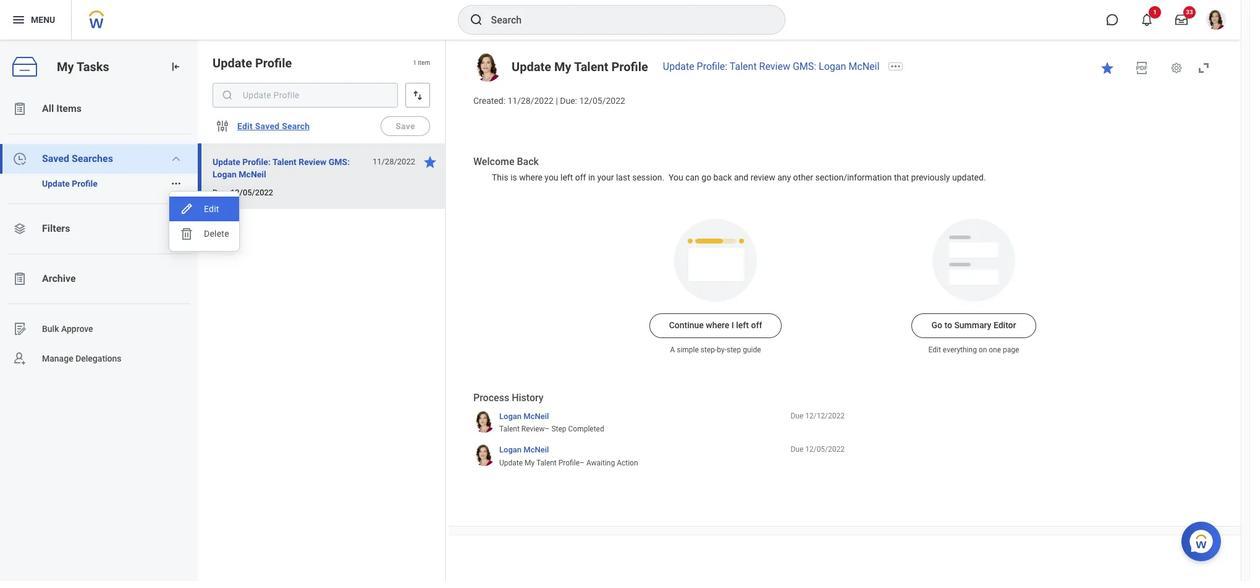 Task type: vqa. For each thing, say whether or not it's contained in the screenshot.
Update Profile
yes



Task type: locate. For each thing, give the bounding box(es) containing it.
11/28/2022 inside 'item list' element
[[373, 157, 415, 166]]

11/28/2022
[[508, 96, 554, 106], [373, 157, 415, 166]]

1 right notifications large icon
[[1154, 9, 1157, 15]]

left inside welcome back this is where you left off in your last session.  you can go back and review any other section/information that previously updated.
[[561, 172, 573, 182]]

1 horizontal spatial 11/28/2022
[[508, 96, 554, 106]]

1 vertical spatial review
[[299, 157, 327, 167]]

0 vertical spatial 12/05/2022
[[580, 96, 626, 106]]

search image up configure icon
[[221, 89, 234, 101]]

0 horizontal spatial update profile: talent review gms: logan mcneil
[[213, 157, 350, 179]]

bulk
[[42, 324, 59, 334]]

that previously
[[894, 172, 951, 182]]

talent inside button
[[273, 157, 297, 167]]

0 horizontal spatial due:
[[213, 188, 229, 197]]

is
[[511, 172, 517, 182]]

12/05/2022 inside 'item list' element
[[231, 188, 273, 197]]

review
[[760, 61, 791, 72], [299, 157, 327, 167], [522, 425, 545, 434]]

12/05/2022
[[580, 96, 626, 106], [231, 188, 273, 197], [806, 445, 845, 454]]

0 vertical spatial edit
[[237, 121, 253, 131]]

bulk approve
[[42, 324, 93, 334]]

0 horizontal spatial saved
[[42, 153, 69, 164]]

1 horizontal spatial edit
[[237, 121, 253, 131]]

saved left search
[[255, 121, 280, 131]]

due 12/05/2022
[[791, 445, 845, 454]]

update profile inside 'item list' element
[[213, 56, 292, 70]]

archive button
[[0, 264, 198, 294]]

0 vertical spatial gms:
[[793, 61, 817, 72]]

1 horizontal spatial left
[[736, 320, 749, 330]]

1 logan mcneil from the top
[[500, 412, 549, 421]]

2 due from the top
[[791, 445, 804, 454]]

due: up delete
[[213, 188, 229, 197]]

history
[[512, 392, 544, 404]]

None text field
[[213, 83, 398, 108]]

logan mcneil button for my
[[500, 445, 549, 456]]

gms: inside update profile: talent review gms: logan mcneil button
[[329, 157, 350, 167]]

1 vertical spatial off
[[751, 320, 762, 330]]

page
[[1003, 346, 1020, 354]]

rename image
[[12, 321, 27, 336]]

last
[[616, 172, 630, 182]]

profile
[[255, 56, 292, 70], [612, 59, 648, 74], [72, 179, 98, 189], [559, 459, 580, 467]]

33 button
[[1168, 6, 1196, 33]]

1 vertical spatial due
[[791, 445, 804, 454]]

step
[[727, 346, 741, 354]]

edit for edit
[[204, 204, 219, 214]]

1 horizontal spatial –
[[580, 459, 585, 467]]

– left awaiting
[[580, 459, 585, 467]]

due
[[791, 412, 804, 420], [791, 445, 804, 454]]

0 horizontal spatial left
[[561, 172, 573, 182]]

edit everything on one page
[[929, 346, 1020, 354]]

go
[[932, 320, 943, 330]]

0 horizontal spatial off
[[575, 172, 586, 182]]

1 vertical spatial search image
[[221, 89, 234, 101]]

0 horizontal spatial update profile
[[42, 179, 98, 189]]

0 vertical spatial due:
[[560, 96, 577, 106]]

delete
[[204, 229, 229, 239]]

saved inside 'button'
[[255, 121, 280, 131]]

update profile
[[213, 56, 292, 70], [42, 179, 98, 189]]

perspective image
[[12, 221, 27, 236]]

where down the back
[[519, 172, 543, 182]]

where left i
[[706, 320, 730, 330]]

menu
[[31, 15, 55, 24]]

12/05/2022 down 12/12/2022
[[806, 445, 845, 454]]

2 logan mcneil from the top
[[500, 445, 549, 455]]

0 vertical spatial logan mcneil
[[500, 412, 549, 421]]

continue where i left off
[[669, 320, 762, 330]]

update inside 'button'
[[42, 179, 70, 189]]

everything
[[943, 346, 977, 354]]

1 horizontal spatial 12/05/2022
[[580, 96, 626, 106]]

other
[[794, 172, 814, 182]]

menu
[[169, 197, 239, 246]]

logan inside button
[[213, 169, 237, 179]]

1 vertical spatial 11/28/2022
[[373, 157, 415, 166]]

search image up employee's photo (logan mcneil)
[[469, 12, 484, 27]]

logan mcneil down the 'history'
[[500, 412, 549, 421]]

1 horizontal spatial off
[[751, 320, 762, 330]]

0 horizontal spatial search image
[[221, 89, 234, 101]]

1
[[1154, 9, 1157, 15], [413, 60, 417, 66]]

sort image
[[412, 89, 424, 101]]

12/05/2022 down update profile: talent review gms: logan mcneil button at the top left
[[231, 188, 273, 197]]

12/05/2022 inside process history region
[[806, 445, 845, 454]]

my for update my talent profile
[[555, 59, 572, 74]]

my
[[57, 59, 74, 74], [555, 59, 572, 74], [525, 459, 535, 467]]

save button
[[381, 116, 430, 136]]

delegations
[[75, 353, 122, 363]]

menu banner
[[0, 0, 1241, 40]]

left right you
[[561, 172, 573, 182]]

1 left 'item'
[[413, 60, 417, 66]]

edit image
[[179, 202, 194, 216]]

2 horizontal spatial 12/05/2022
[[806, 445, 845, 454]]

edit
[[237, 121, 253, 131], [204, 204, 219, 214], [929, 346, 941, 354]]

2 horizontal spatial review
[[760, 61, 791, 72]]

11/28/2022 left |
[[508, 96, 554, 106]]

2 vertical spatial review
[[522, 425, 545, 434]]

12/05/2022 for due 12/05/2022
[[806, 445, 845, 454]]

due 12/12/2022
[[791, 412, 845, 420]]

edit inside button
[[204, 204, 219, 214]]

profile:
[[697, 61, 728, 72], [243, 157, 271, 167]]

0 horizontal spatial –
[[545, 425, 550, 434]]

profile inside 'item list' element
[[255, 56, 292, 70]]

off
[[575, 172, 586, 182], [751, 320, 762, 330]]

search
[[282, 121, 310, 131]]

1 vertical spatial 1
[[413, 60, 417, 66]]

due down due 12/12/2022
[[791, 445, 804, 454]]

0 vertical spatial off
[[575, 172, 586, 182]]

bulk approve link
[[0, 314, 198, 344]]

update profile: talent review gms: logan mcneil
[[663, 61, 880, 72], [213, 157, 350, 179]]

1 vertical spatial gms:
[[329, 157, 350, 167]]

my up |
[[555, 59, 572, 74]]

12/12/2022
[[806, 412, 845, 420]]

0 vertical spatial –
[[545, 425, 550, 434]]

off right i
[[751, 320, 762, 330]]

1 vertical spatial saved
[[42, 153, 69, 164]]

0 vertical spatial update profile: talent review gms: logan mcneil
[[663, 61, 880, 72]]

search image
[[469, 12, 484, 27], [221, 89, 234, 101]]

– left step
[[545, 425, 550, 434]]

|
[[556, 96, 558, 106]]

logan mcneil down talent review – step completed
[[500, 445, 549, 455]]

justify image
[[11, 12, 26, 27]]

1 due from the top
[[791, 412, 804, 420]]

profile inside 'button'
[[72, 179, 98, 189]]

–
[[545, 425, 550, 434], [580, 459, 585, 467]]

due for due 12/05/2022
[[791, 445, 804, 454]]

0 horizontal spatial 1
[[413, 60, 417, 66]]

left right i
[[736, 320, 749, 330]]

0 horizontal spatial review
[[299, 157, 327, 167]]

due: right |
[[560, 96, 577, 106]]

1 horizontal spatial 1
[[1154, 9, 1157, 15]]

your
[[598, 172, 614, 182]]

1 logan mcneil button from the top
[[500, 411, 549, 422]]

employee's photo (logan mcneil) image
[[474, 53, 502, 82]]

logan
[[819, 61, 847, 72], [213, 169, 237, 179], [500, 412, 522, 421], [500, 445, 522, 455]]

1 vertical spatial –
[[580, 459, 585, 467]]

my tasks element
[[0, 40, 198, 581]]

off left in
[[575, 172, 586, 182]]

1 horizontal spatial where
[[706, 320, 730, 330]]

2 vertical spatial 12/05/2022
[[806, 445, 845, 454]]

1 horizontal spatial saved
[[255, 121, 280, 131]]

left inside button
[[736, 320, 749, 330]]

0 horizontal spatial gms:
[[329, 157, 350, 167]]

any
[[778, 172, 791, 182]]

gms:
[[793, 61, 817, 72], [329, 157, 350, 167]]

0 vertical spatial where
[[519, 172, 543, 182]]

1 vertical spatial logan mcneil button
[[500, 445, 549, 456]]

archive
[[42, 273, 76, 284]]

1 horizontal spatial gms:
[[793, 61, 817, 72]]

edit right configure icon
[[237, 121, 253, 131]]

1 vertical spatial 12/05/2022
[[231, 188, 273, 197]]

due: 12/05/2022
[[213, 188, 273, 197]]

star image
[[423, 155, 438, 169]]

review inside process history region
[[522, 425, 545, 434]]

1 horizontal spatial due:
[[560, 96, 577, 106]]

profile inside process history region
[[559, 459, 580, 467]]

1 vertical spatial where
[[706, 320, 730, 330]]

1 horizontal spatial update profile: talent review gms: logan mcneil
[[663, 61, 880, 72]]

chevron down image
[[171, 154, 181, 164]]

1 vertical spatial left
[[736, 320, 749, 330]]

clipboard image
[[12, 271, 27, 286]]

saved right clock check image
[[42, 153, 69, 164]]

2 horizontal spatial my
[[555, 59, 572, 74]]

due for due 12/12/2022
[[791, 412, 804, 420]]

1 inside button
[[1154, 9, 1157, 15]]

1 vertical spatial due:
[[213, 188, 229, 197]]

off inside button
[[751, 320, 762, 330]]

2 horizontal spatial edit
[[929, 346, 941, 354]]

my left tasks
[[57, 59, 74, 74]]

my inside process history region
[[525, 459, 535, 467]]

logan mcneil button down talent review – step completed
[[500, 445, 549, 456]]

1 vertical spatial edit
[[204, 204, 219, 214]]

update profile inside 'button'
[[42, 179, 98, 189]]

edit inside 'button'
[[237, 121, 253, 131]]

menu button
[[0, 0, 71, 40]]

0 horizontal spatial where
[[519, 172, 543, 182]]

list
[[0, 94, 198, 373]]

edit right edit icon
[[204, 204, 219, 214]]

profile: inside update profile: talent review gms: logan mcneil
[[243, 157, 271, 167]]

by-
[[717, 346, 727, 354]]

manage
[[42, 353, 73, 363]]

due:
[[560, 96, 577, 106], [213, 188, 229, 197]]

step
[[552, 425, 567, 434]]

11/28/2022 left star image
[[373, 157, 415, 166]]

0 horizontal spatial 11/28/2022
[[373, 157, 415, 166]]

0 horizontal spatial 12/05/2022
[[231, 188, 273, 197]]

due left 12/12/2022
[[791, 412, 804, 420]]

clock check image
[[12, 151, 27, 166]]

0 vertical spatial left
[[561, 172, 573, 182]]

0 vertical spatial profile:
[[697, 61, 728, 72]]

1 horizontal spatial review
[[522, 425, 545, 434]]

1 vertical spatial logan mcneil
[[500, 445, 549, 455]]

1 horizontal spatial my
[[525, 459, 535, 467]]

2 logan mcneil button from the top
[[500, 445, 549, 456]]

configure image
[[215, 119, 230, 134]]

created: 11/28/2022 | due: 12/05/2022
[[474, 96, 626, 106]]

left
[[561, 172, 573, 182], [736, 320, 749, 330]]

logan mcneil for my
[[500, 445, 549, 455]]

saved
[[255, 121, 280, 131], [42, 153, 69, 164]]

2 vertical spatial edit
[[929, 346, 941, 354]]

update
[[213, 56, 252, 70], [512, 59, 551, 74], [663, 61, 695, 72], [213, 157, 240, 167], [42, 179, 70, 189], [500, 459, 523, 467]]

user plus image
[[12, 351, 27, 366]]

0 horizontal spatial edit
[[204, 204, 219, 214]]

0 vertical spatial logan mcneil button
[[500, 411, 549, 422]]

logan mcneil button down the 'history'
[[500, 411, 549, 422]]

back
[[714, 172, 732, 182]]

1 vertical spatial profile:
[[243, 157, 271, 167]]

0 vertical spatial saved
[[255, 121, 280, 131]]

12/05/2022 down the update my talent profile on the top of page
[[580, 96, 626, 106]]

edit down "go"
[[929, 346, 941, 354]]

logan mcneil button
[[500, 411, 549, 422], [500, 445, 549, 456]]

1 for 1
[[1154, 9, 1157, 15]]

1 horizontal spatial update profile
[[213, 56, 292, 70]]

my down talent review – step completed
[[525, 459, 535, 467]]

0 horizontal spatial profile:
[[243, 157, 271, 167]]

none text field inside 'item list' element
[[213, 83, 398, 108]]

1 horizontal spatial search image
[[469, 12, 484, 27]]

1 vertical spatial update profile
[[42, 179, 98, 189]]

1 inside 'item list' element
[[413, 60, 417, 66]]

0 vertical spatial update profile
[[213, 56, 292, 70]]

1 for 1 item
[[413, 60, 417, 66]]

process history region
[[474, 392, 845, 472]]

mcneil inside update profile: talent review gms: logan mcneil
[[239, 169, 266, 179]]

1 vertical spatial update profile: talent review gms: logan mcneil
[[213, 157, 350, 179]]

0 vertical spatial search image
[[469, 12, 484, 27]]

0 vertical spatial review
[[760, 61, 791, 72]]

go to summary editor
[[932, 320, 1017, 330]]

0 vertical spatial 1
[[1154, 9, 1157, 15]]

0 vertical spatial due
[[791, 412, 804, 420]]

notifications large image
[[1141, 14, 1154, 26]]



Task type: describe. For each thing, give the bounding box(es) containing it.
where inside button
[[706, 320, 730, 330]]

simple
[[677, 346, 699, 354]]

i
[[732, 320, 734, 330]]

logan mcneil for review
[[500, 412, 549, 421]]

edit saved search
[[237, 121, 310, 131]]

all
[[42, 103, 54, 114]]

edit for edit saved search
[[237, 121, 253, 131]]

continue where i left off button
[[650, 314, 782, 338]]

manage delegations link
[[0, 344, 198, 373]]

approve
[[61, 324, 93, 334]]

profile logan mcneil image
[[1207, 10, 1227, 32]]

update profile: talent review gms: logan mcneil link
[[663, 61, 880, 72]]

created:
[[474, 96, 506, 106]]

updated.
[[953, 172, 986, 182]]

to
[[945, 320, 953, 330]]

filters
[[42, 223, 70, 234]]

a
[[670, 346, 675, 354]]

tasks
[[77, 59, 109, 74]]

welcome back this is where you left off in your last session.  you can go back and review any other section/information that previously updated.
[[474, 156, 986, 182]]

editor
[[994, 320, 1017, 330]]

33
[[1187, 9, 1194, 15]]

transformation import image
[[169, 61, 182, 73]]

1 horizontal spatial profile:
[[697, 61, 728, 72]]

process history
[[474, 392, 544, 404]]

completed
[[568, 425, 604, 434]]

talent review – step completed
[[500, 425, 604, 434]]

in
[[589, 172, 595, 182]]

awaiting
[[587, 459, 615, 467]]

related actions image
[[171, 178, 182, 189]]

action
[[617, 459, 638, 467]]

workday assistant region
[[1182, 517, 1227, 561]]

search image inside menu banner
[[469, 12, 484, 27]]

guide
[[743, 346, 761, 354]]

update profile button
[[0, 174, 166, 194]]

edit saved search button
[[232, 114, 315, 138]]

saved inside dropdown button
[[42, 153, 69, 164]]

go to summary editor button
[[912, 314, 1036, 338]]

fullscreen image
[[1197, 61, 1212, 75]]

and review
[[734, 172, 776, 182]]

inbox large image
[[1176, 14, 1188, 26]]

manage delegations
[[42, 353, 122, 363]]

Search Workday  search field
[[491, 6, 759, 33]]

saved searches
[[42, 153, 113, 164]]

step-
[[701, 346, 717, 354]]

view printable version (pdf) image
[[1135, 61, 1150, 75]]

1 item
[[413, 60, 430, 66]]

back
[[517, 156, 539, 167]]

you
[[545, 172, 559, 182]]

welcome
[[474, 156, 515, 167]]

delete button
[[169, 221, 239, 246]]

off inside welcome back this is where you left off in your last session.  you can go back and review any other section/information that previously updated.
[[575, 172, 586, 182]]

this
[[492, 172, 509, 182]]

searches
[[72, 153, 113, 164]]

1 button
[[1134, 6, 1162, 33]]

12/05/2022 for due: 12/05/2022
[[231, 188, 273, 197]]

my tasks
[[57, 59, 109, 74]]

logan mcneil button for review
[[500, 411, 549, 422]]

my for update my talent profile – awaiting action
[[525, 459, 535, 467]]

session.
[[633, 172, 665, 182]]

save
[[396, 121, 415, 131]]

all items
[[42, 103, 82, 114]]

update profile: talent review gms: logan mcneil button
[[213, 155, 366, 182]]

update inside process history region
[[500, 459, 523, 467]]

where inside welcome back this is where you left off in your last session.  you can go back and review any other section/information that previously updated.
[[519, 172, 543, 182]]

summary
[[955, 320, 992, 330]]

section/information
[[816, 172, 892, 182]]

all items button
[[0, 94, 198, 124]]

update my talent profile
[[512, 59, 648, 74]]

menu containing edit
[[169, 197, 239, 246]]

a simple step-by-step guide
[[670, 346, 761, 354]]

update my talent profile – awaiting action
[[500, 459, 638, 467]]

filters button
[[0, 214, 198, 244]]

star image
[[1100, 61, 1115, 75]]

continue
[[669, 320, 704, 330]]

can go
[[686, 172, 712, 182]]

process
[[474, 392, 510, 404]]

notifications element
[[1213, 25, 1223, 35]]

0 vertical spatial 11/28/2022
[[508, 96, 554, 106]]

item list element
[[198, 40, 446, 581]]

0 horizontal spatial my
[[57, 59, 74, 74]]

gear image
[[1171, 62, 1183, 74]]

one
[[989, 346, 1002, 354]]

review inside button
[[299, 157, 327, 167]]

list containing all items
[[0, 94, 198, 373]]

due: inside 'item list' element
[[213, 188, 229, 197]]

on
[[979, 346, 987, 354]]

saved searches button
[[0, 144, 198, 174]]

update inside button
[[213, 157, 240, 167]]

edit for edit everything on one page
[[929, 346, 941, 354]]

edit button
[[169, 197, 239, 221]]

update profile: talent review gms: logan mcneil inside button
[[213, 157, 350, 179]]

clipboard image
[[12, 101, 27, 116]]

trash image
[[179, 226, 194, 241]]

item
[[418, 60, 430, 66]]

items
[[56, 103, 82, 114]]



